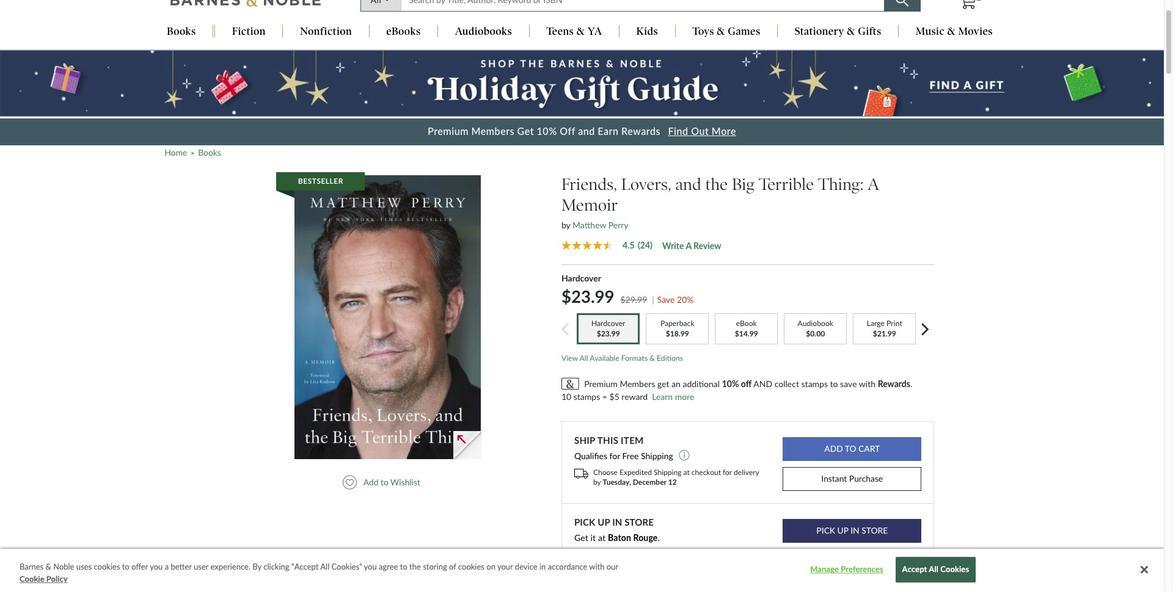 Task type: vqa. For each thing, say whether or not it's contained in the screenshot.
the topmost THE "UTOPIAS/DYSTOPIAS"
no



Task type: locate. For each thing, give the bounding box(es) containing it.
& left ya
[[577, 25, 585, 38]]

ship this item qualifies for free shipping
[[575, 435, 676, 462]]

& up cookie policy link on the left
[[46, 563, 51, 572]]

0 horizontal spatial .
[[658, 533, 660, 543]]

stamps right 'collect'
[[802, 379, 829, 389]]

$23.99 $29.99
[[562, 286, 648, 307]]

. inside pick up in store get it at baton rouge . check availability at nearby stores
[[658, 533, 660, 543]]

for inside choose expedited shipping at checkout for delivery by
[[723, 468, 733, 477]]

nonfiction
[[300, 25, 352, 38]]

10% inside premium members get an additional 10% off and collect stamps to save with rewards . 10 stamps = $5 reward learn more
[[723, 379, 739, 389]]

1 vertical spatial shipping
[[654, 468, 682, 477]]

1 vertical spatial get
[[575, 533, 589, 543]]

1 horizontal spatial the
[[706, 175, 728, 194]]

premium inside premium members get an additional 10% off and collect stamps to save with rewards . 10 stamps = $5 reward learn more
[[585, 379, 618, 389]]

logo image
[[170, 0, 322, 10]]

matthew perry link
[[573, 220, 629, 230]]

get left off
[[518, 126, 534, 137]]

2 horizontal spatial all
[[930, 565, 939, 575]]

1 vertical spatial premium
[[585, 379, 618, 389]]

a left better
[[165, 563, 169, 572]]

you right offer at left
[[150, 563, 163, 572]]

& right toys
[[717, 25, 726, 38]]

barnes
[[20, 563, 44, 572]]

off
[[560, 126, 576, 137]]

learn more link
[[653, 390, 695, 404]]

0 vertical spatial members
[[472, 126, 515, 137]]

0 vertical spatial a
[[686, 241, 692, 251]]

& for music & movies
[[948, 25, 956, 38]]

& inside barnes & noble uses cookies to offer you a better user experience. by clicking "accept all cookies" you agree to the storing of cookies on your device in accordance with our cookie policy
[[46, 563, 51, 572]]

$23.99
[[562, 286, 615, 307]]

members inside premium members get an additional 10% off and collect stamps to save with rewards . 10 stamps = $5 reward learn more
[[620, 379, 656, 389]]

all inside button
[[930, 565, 939, 575]]

0 vertical spatial premium
[[428, 126, 469, 137]]

the inside friends, lovers, and the big terrible thing: a memoir by matthew perry
[[706, 175, 728, 194]]

1 horizontal spatial get
[[575, 533, 589, 543]]

0 vertical spatial .
[[911, 379, 913, 389]]

music & movies
[[916, 25, 994, 38]]

1 horizontal spatial and
[[676, 175, 702, 194]]

a inside barnes & noble uses cookies to offer you a better user experience. by clicking "accept all cookies" you agree to the storing of cookies on your device in accordance with our cookie policy
[[165, 563, 169, 572]]

1 horizontal spatial rewards
[[878, 379, 911, 389]]

books
[[167, 25, 196, 38], [198, 147, 221, 157]]

at left checkout
[[684, 468, 690, 477]]

None field
[[401, 0, 885, 12]]

0 horizontal spatial premium
[[428, 126, 469, 137]]

ya
[[588, 25, 603, 38]]

nonfiction button
[[283, 25, 369, 39]]

& left editions
[[650, 354, 655, 363]]

0 vertical spatial stamps
[[802, 379, 829, 389]]

accept all cookies button
[[896, 558, 977, 583]]

0 horizontal spatial available
[[590, 354, 620, 363]]

noble
[[53, 563, 74, 572]]

1 horizontal spatial available
[[799, 550, 828, 559]]

uses
[[76, 563, 92, 572]]

& inside the music & movies button
[[948, 25, 956, 38]]

find
[[669, 126, 689, 137]]

1 vertical spatial at
[[599, 533, 606, 543]]

print
[[887, 319, 903, 328]]

earn
[[598, 126, 619, 137]]

reward
[[622, 392, 648, 402]]

large print $21.99
[[867, 319, 903, 338]]

premium for premium members get an additional 10% off and collect stamps to save with rewards . 10 stamps = $5 reward learn more
[[585, 379, 618, 389]]

instant purchase
[[822, 474, 884, 484]]

a
[[686, 241, 692, 251], [165, 563, 169, 572]]

& for teens & ya
[[577, 25, 585, 38]]

to right the add
[[381, 478, 389, 488]]

1 horizontal spatial 10%
[[723, 379, 739, 389]]

1 horizontal spatial members
[[620, 379, 656, 389]]

cookies right uses
[[94, 563, 120, 572]]

1 horizontal spatial all
[[580, 354, 589, 363]]

members for get
[[472, 126, 515, 137]]

expedited
[[620, 468, 652, 477]]

0 vertical spatial 10%
[[537, 126, 557, 137]]

audiobooks button
[[438, 25, 529, 39]]

for left free
[[610, 451, 621, 462]]

& left gifts
[[848, 25, 856, 38]]

1 horizontal spatial at
[[643, 549, 650, 559]]

0 vertical spatial shipping
[[641, 451, 674, 462]]

an
[[672, 379, 681, 389]]

with right save
[[860, 379, 876, 389]]

you left agree
[[364, 563, 377, 572]]

.
[[911, 379, 913, 389], [658, 533, 660, 543]]

write a review
[[663, 241, 722, 251]]

1 horizontal spatial with
[[860, 379, 876, 389]]

and right off
[[578, 126, 595, 137]]

add
[[364, 478, 379, 488]]

& inside teens & ya button
[[577, 25, 585, 38]]

0 vertical spatial by
[[562, 220, 571, 230]]

it
[[591, 533, 596, 543]]

learn
[[653, 392, 673, 402]]

accept all cookies
[[903, 565, 970, 575]]

0 vertical spatial the
[[706, 175, 728, 194]]

all right "accept
[[321, 563, 330, 572]]

terrible
[[759, 175, 815, 194]]

1 vertical spatial by
[[594, 478, 601, 487]]

0 horizontal spatial the
[[410, 563, 421, 572]]

available left "formats"
[[590, 354, 620, 363]]

0 horizontal spatial at
[[599, 533, 606, 543]]

1 horizontal spatial .
[[911, 379, 913, 389]]

& for stationery & gifts
[[848, 25, 856, 38]]

premium
[[428, 126, 469, 137], [585, 379, 618, 389]]

1 vertical spatial for
[[723, 468, 733, 477]]

and right lovers,
[[676, 175, 702, 194]]

and
[[578, 126, 595, 137], [676, 175, 702, 194]]

all right view
[[580, 354, 589, 363]]

0 vertical spatial for
[[610, 451, 621, 462]]

teens & ya button
[[530, 25, 619, 39]]

a
[[868, 175, 880, 194]]

0 horizontal spatial by
[[562, 220, 571, 230]]

0 horizontal spatial all
[[321, 563, 330, 572]]

games
[[728, 25, 761, 38]]

better
[[171, 563, 192, 572]]

audiobooks
[[455, 25, 512, 38]]

cookies
[[941, 565, 970, 575]]

1 vertical spatial 10%
[[723, 379, 739, 389]]

"accept
[[292, 563, 319, 572]]

=
[[603, 392, 608, 402]]

0 vertical spatial books
[[167, 25, 196, 38]]

your
[[498, 563, 513, 572]]

by
[[562, 220, 571, 230], [594, 478, 601, 487]]

0 vertical spatial with
[[860, 379, 876, 389]]

for left delivery
[[723, 468, 733, 477]]

1 vertical spatial members
[[620, 379, 656, 389]]

0 vertical spatial and
[[578, 126, 595, 137]]

cookies right of
[[459, 563, 485, 572]]

1 horizontal spatial a
[[686, 241, 692, 251]]

view
[[562, 354, 578, 363]]

and inside friends, lovers, and the big terrible thing: a memoir by matthew perry
[[676, 175, 702, 194]]

available up manage
[[799, 550, 828, 559]]

1 vertical spatial rewards
[[878, 379, 911, 389]]

shipping up the 12
[[654, 468, 682, 477]]

to
[[831, 379, 839, 389], [381, 478, 389, 488], [122, 563, 130, 572], [400, 563, 408, 572]]

free
[[623, 451, 639, 462]]

0 horizontal spatial with
[[590, 563, 605, 572]]

1 horizontal spatial for
[[723, 468, 733, 477]]

rewards right save
[[878, 379, 911, 389]]

& right music
[[948, 25, 956, 38]]

1 vertical spatial and
[[676, 175, 702, 194]]

large
[[867, 319, 885, 328]]

0 horizontal spatial you
[[150, 563, 163, 572]]

& for barnes & noble uses cookies to offer you a better user experience. by clicking "accept all cookies" you agree to the storing of cookies on your device in accordance with our cookie policy
[[46, 563, 51, 572]]

at right it
[[599, 533, 606, 543]]

matthew
[[573, 220, 607, 230]]

shipping
[[641, 451, 674, 462], [654, 468, 682, 477]]

home link
[[165, 147, 187, 157]]

1 horizontal spatial books
[[198, 147, 221, 157]]

the
[[706, 175, 728, 194], [410, 563, 421, 572]]

0 horizontal spatial books
[[167, 25, 196, 38]]

lovers,
[[622, 175, 672, 194]]

with left our on the right of page
[[590, 563, 605, 572]]

bestseller link
[[276, 172, 481, 460]]

1 vertical spatial with
[[590, 563, 605, 572]]

1 vertical spatial a
[[165, 563, 169, 572]]

1 horizontal spatial by
[[594, 478, 601, 487]]

2 horizontal spatial at
[[684, 468, 690, 477]]

0 horizontal spatial rewards
[[622, 126, 661, 137]]

the left storing
[[410, 563, 421, 572]]

get left it
[[575, 533, 589, 543]]

0 horizontal spatial cookies
[[94, 563, 120, 572]]

all right accept
[[930, 565, 939, 575]]

rewards right earn
[[622, 126, 661, 137]]

at
[[684, 468, 690, 477], [599, 533, 606, 543], [643, 549, 650, 559]]

check
[[575, 549, 598, 559]]

for inside ship this item qualifies for free shipping
[[610, 451, 621, 462]]

1 horizontal spatial cookies
[[459, 563, 485, 572]]

0 vertical spatial get
[[518, 126, 534, 137]]

premium members get 10% off and earn rewards find out more
[[428, 126, 737, 137]]

4.5
[[623, 240, 635, 250]]

all inside $23.99 main content
[[580, 354, 589, 363]]

stationery & gifts
[[795, 25, 882, 38]]

all inside barnes & noble uses cookies to offer you a better user experience. by clicking "accept all cookies" you agree to the storing of cookies on your device in accordance with our cookie policy
[[321, 563, 330, 572]]

0 horizontal spatial a
[[165, 563, 169, 572]]

0 vertical spatial at
[[684, 468, 690, 477]]

2 vertical spatial at
[[643, 549, 650, 559]]

& inside toys & games button
[[717, 25, 726, 38]]

None submit
[[783, 438, 922, 462], [783, 520, 922, 544], [783, 438, 922, 462], [783, 520, 922, 544]]

by down choose
[[594, 478, 601, 487]]

clicking
[[264, 563, 290, 572]]

books inside $23.99 main content
[[198, 147, 221, 157]]

0 horizontal spatial members
[[472, 126, 515, 137]]

1 vertical spatial .
[[658, 533, 660, 543]]

1 horizontal spatial premium
[[585, 379, 618, 389]]

cookie policy link
[[20, 574, 68, 586]]

save 20%
[[658, 294, 694, 305]]

shop the barnes & noble holiday gift guide. find a gift image
[[0, 51, 1165, 116]]

for
[[610, 451, 621, 462], [723, 468, 733, 477]]

and
[[754, 379, 773, 389]]

cookies
[[94, 563, 120, 572], [459, 563, 485, 572]]

0 vertical spatial available
[[590, 354, 620, 363]]

toys & games button
[[676, 25, 778, 39]]

a right write
[[686, 241, 692, 251]]

shipping inside choose expedited shipping at checkout for delivery by
[[654, 468, 682, 477]]

audiobook $0.00
[[798, 319, 834, 338]]

shipping inside ship this item qualifies for free shipping
[[641, 451, 674, 462]]

(24)
[[638, 240, 653, 250]]

device
[[515, 563, 538, 572]]

0 horizontal spatial for
[[610, 451, 621, 462]]

toys & games
[[693, 25, 761, 38]]

at down rouge
[[643, 549, 650, 559]]

all for accept
[[930, 565, 939, 575]]

1 vertical spatial books
[[198, 147, 221, 157]]

& inside stationery & gifts button
[[848, 25, 856, 38]]

0 horizontal spatial and
[[578, 126, 595, 137]]

the left big
[[706, 175, 728, 194]]

2
[[852, 550, 857, 559]]

0 horizontal spatial stamps
[[574, 392, 601, 402]]

to left save
[[831, 379, 839, 389]]

movies
[[959, 25, 994, 38]]

stamps left =
[[574, 392, 601, 402]]

1 horizontal spatial you
[[364, 563, 377, 572]]

0 vertical spatial rewards
[[622, 126, 661, 137]]

& inside $23.99 main content
[[650, 354, 655, 363]]

1 vertical spatial the
[[410, 563, 421, 572]]

policy
[[46, 574, 68, 584]]

toys
[[693, 25, 715, 38]]

the inside barnes & noble uses cookies to offer you a better user experience. by clicking "accept all cookies" you agree to the storing of cookies on your device in accordance with our cookie policy
[[410, 563, 421, 572]]

shipping right free
[[641, 451, 674, 462]]

by left matthew
[[562, 220, 571, 230]]

2 you from the left
[[364, 563, 377, 572]]

$18.99
[[666, 329, 690, 338]]

baton
[[608, 533, 632, 543]]



Task type: describe. For each thing, give the bounding box(es) containing it.
instant
[[822, 474, 848, 484]]

user
[[194, 563, 209, 572]]

excerpt image
[[454, 432, 482, 460]]

premium members get an additional 10% off and collect stamps to save with rewards . 10 stamps = $5 reward learn more
[[562, 379, 913, 402]]

$14.99
[[735, 329, 759, 338]]

off
[[742, 379, 752, 389]]

friends, lovers, and the big terrible thing: a memoir image
[[294, 175, 481, 460]]

$21.99
[[874, 329, 897, 338]]

within
[[830, 550, 851, 559]]

kids button
[[620, 25, 676, 39]]

save
[[841, 379, 858, 389]]

to inside premium members get an additional 10% off and collect stamps to save with rewards . 10 stamps = $5 reward learn more
[[831, 379, 839, 389]]

by inside choose expedited shipping at checkout for delivery by
[[594, 478, 601, 487]]

item
[[621, 435, 644, 446]]

accordance
[[548, 563, 588, 572]]

search image
[[896, 0, 909, 7]]

formats
[[622, 354, 648, 363]]

of
[[449, 563, 457, 572]]

on
[[487, 563, 496, 572]]

1 vertical spatial stamps
[[574, 392, 601, 402]]

cart image
[[961, 0, 977, 9]]

out
[[692, 126, 709, 137]]

books link
[[198, 147, 221, 157]]

all for view
[[580, 354, 589, 363]]

0 horizontal spatial get
[[518, 126, 534, 137]]

tuesday, december 12
[[603, 478, 677, 487]]

paperback
[[661, 319, 695, 328]]

cookie
[[20, 574, 44, 584]]

our
[[607, 563, 619, 572]]

pick up in store get it at baton rouge . check availability at nearby stores
[[575, 517, 706, 559]]

purchase
[[850, 474, 884, 484]]

ebooks button
[[370, 25, 438, 39]]

editions
[[657, 354, 684, 363]]

books inside "button"
[[167, 25, 196, 38]]

$29.99
[[621, 294, 648, 305]]

home
[[165, 147, 187, 157]]

teens
[[547, 25, 574, 38]]

qualifies
[[575, 451, 608, 462]]

rouge
[[634, 533, 658, 543]]

12
[[669, 478, 677, 487]]

0 horizontal spatial 10%
[[537, 126, 557, 137]]

books button
[[150, 25, 213, 39]]

memoir
[[562, 195, 618, 215]]

privacy alert dialog
[[0, 550, 1165, 592]]

to right agree
[[400, 563, 408, 572]]

experience.
[[211, 563, 251, 572]]

members for get
[[620, 379, 656, 389]]

kids
[[637, 25, 659, 38]]

a inside $23.99 main content
[[686, 241, 692, 251]]

wishlist
[[391, 478, 421, 488]]

thing:
[[819, 175, 864, 194]]

up
[[598, 517, 610, 528]]

ebooks
[[387, 25, 421, 38]]

10
[[562, 392, 572, 402]]

to left offer at left
[[122, 563, 130, 572]]

view all available formats & editions link
[[562, 354, 684, 363]]

1 cookies from the left
[[94, 563, 120, 572]]

. inside premium members get an additional 10% off and collect stamps to save with rewards . 10 stamps = $5 reward learn more
[[911, 379, 913, 389]]

$23.99 main content
[[0, 50, 1165, 592]]

business hours
[[859, 550, 907, 559]]

1 vertical spatial available
[[799, 550, 828, 559]]

pick
[[575, 517, 596, 528]]

preferences
[[842, 565, 884, 575]]

Search by Title, Author, Keyword or ISBN text field
[[401, 0, 885, 12]]

get inside pick up in store get it at baton rouge . check availability at nearby stores
[[575, 533, 589, 543]]

at inside choose expedited shipping at checkout for delivery by
[[684, 468, 690, 477]]

add to wishlist
[[364, 478, 421, 488]]

this
[[598, 435, 619, 446]]

$0.00
[[807, 329, 826, 338]]

stationery
[[795, 25, 845, 38]]

ship
[[575, 435, 596, 446]]

& for toys & games
[[717, 25, 726, 38]]

by inside friends, lovers, and the big terrible thing: a memoir by matthew perry
[[562, 220, 571, 230]]

delivery
[[734, 468, 760, 477]]

availability
[[600, 549, 641, 559]]

1 horizontal spatial stamps
[[802, 379, 829, 389]]

write
[[663, 241, 684, 251]]

4.5 (24)
[[623, 240, 653, 250]]

with inside barnes & noble uses cookies to offer you a better user experience. by clicking "accept all cookies" you agree to the storing of cookies on your device in accordance with our cookie policy
[[590, 563, 605, 572]]

stationery & gifts button
[[778, 25, 899, 39]]

more
[[712, 126, 737, 137]]

review
[[694, 241, 722, 251]]

nearby stores
[[653, 549, 706, 559]]

december
[[633, 478, 667, 487]]

write a review button
[[663, 241, 722, 251]]

music & movies button
[[900, 25, 1010, 39]]

cookies"
[[332, 563, 362, 572]]

check availability at nearby stores link
[[575, 549, 706, 560]]

premium for premium members get 10% off and earn rewards find out more
[[428, 126, 469, 137]]

with inside premium members get an additional 10% off and collect stamps to save with rewards . 10 stamps = $5 reward learn more
[[860, 379, 876, 389]]

choose expedited shipping at checkout for delivery by
[[594, 468, 760, 487]]

rewards inside premium members get an additional 10% off and collect stamps to save with rewards . 10 stamps = $5 reward learn more
[[878, 379, 911, 389]]

add to wishlist link
[[343, 476, 426, 490]]

instant purchase button
[[783, 468, 922, 492]]

1 you from the left
[[150, 563, 163, 572]]

friends, lovers, and the big terrible thing: a memoir by matthew perry
[[562, 175, 880, 230]]

ebook $14.99
[[735, 319, 759, 338]]

hardcover
[[562, 273, 602, 284]]

manage
[[811, 565, 839, 575]]

2 cookies from the left
[[459, 563, 485, 572]]

fiction button
[[215, 25, 283, 39]]

in
[[540, 563, 546, 572]]



